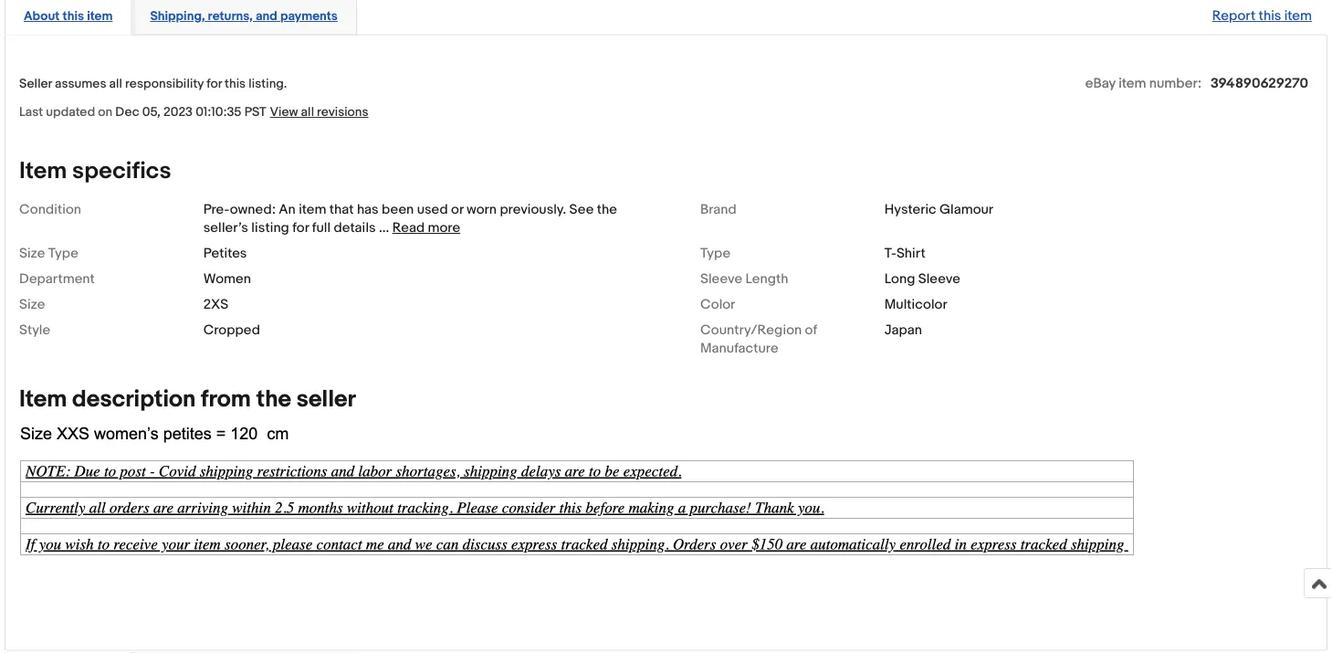 Task type: vqa. For each thing, say whether or not it's contained in the screenshot.
the topmost SPORTING
no



Task type: locate. For each thing, give the bounding box(es) containing it.
1 horizontal spatial type
[[701, 245, 731, 262]]

2 horizontal spatial this
[[1259, 8, 1282, 24]]

owned:
[[230, 201, 276, 218]]

item description from the seller
[[19, 385, 356, 414]]

for inside pre-owned: an item that has been used or worn previously. see the seller's listing for full details ...
[[292, 220, 309, 236]]

item down "style"
[[19, 385, 67, 414]]

this for about
[[63, 9, 84, 24]]

item up full
[[299, 201, 326, 218]]

for left full
[[292, 220, 309, 236]]

about this item button
[[24, 8, 113, 25]]

0 vertical spatial size
[[19, 245, 45, 262]]

type
[[48, 245, 78, 262], [701, 245, 731, 262]]

1 horizontal spatial all
[[301, 105, 314, 120]]

1 horizontal spatial the
[[597, 201, 617, 218]]

shirt
[[897, 245, 926, 262]]

item right 'ebay'
[[1119, 75, 1147, 92]]

2 size from the top
[[19, 296, 45, 313]]

type up sleeve length
[[701, 245, 731, 262]]

pst
[[244, 105, 266, 120]]

tab list
[[5, 0, 1328, 35]]

returns,
[[208, 9, 253, 24]]

this inside button
[[63, 9, 84, 24]]

specifics
[[72, 157, 171, 185]]

item inside report this item link
[[1285, 8, 1313, 24]]

hysteric glamour
[[885, 201, 994, 218]]

report
[[1213, 8, 1256, 24]]

tab list containing about this item
[[5, 0, 1328, 35]]

for up 01:10:35
[[207, 76, 222, 92]]

sleeve up color
[[701, 271, 743, 287]]

shipping, returns, and payments
[[150, 9, 338, 24]]

the right from
[[256, 385, 291, 414]]

shipping,
[[150, 9, 205, 24]]

0 horizontal spatial for
[[207, 76, 222, 92]]

on
[[98, 105, 112, 120]]

listing.
[[249, 76, 287, 92]]

t-
[[885, 245, 897, 262]]

0 horizontal spatial this
[[63, 9, 84, 24]]

size up department
[[19, 245, 45, 262]]

size for size
[[19, 296, 45, 313]]

1 horizontal spatial this
[[225, 76, 246, 92]]

ebay item number: 394890629270
[[1086, 75, 1309, 92]]

item right about
[[87, 9, 113, 24]]

revisions
[[317, 105, 369, 120]]

color
[[701, 296, 736, 313]]

this right report
[[1259, 8, 1282, 24]]

or
[[451, 201, 464, 218]]

this right about
[[63, 9, 84, 24]]

0 horizontal spatial type
[[48, 245, 78, 262]]

the
[[597, 201, 617, 218], [256, 385, 291, 414]]

read
[[392, 220, 425, 236]]

number:
[[1150, 75, 1202, 92]]

about
[[24, 9, 60, 24]]

1 vertical spatial for
[[292, 220, 309, 236]]

brand
[[701, 201, 737, 218]]

all
[[109, 76, 122, 92], [301, 105, 314, 120]]

1 size from the top
[[19, 245, 45, 262]]

2 item from the top
[[19, 385, 67, 414]]

this left listing.
[[225, 76, 246, 92]]

manufacture
[[701, 340, 779, 357]]

item
[[1285, 8, 1313, 24], [87, 9, 113, 24], [1119, 75, 1147, 92], [299, 201, 326, 218]]

this
[[1259, 8, 1282, 24], [63, 9, 84, 24], [225, 76, 246, 92]]

size up "style"
[[19, 296, 45, 313]]

read more
[[392, 220, 460, 236]]

1 item from the top
[[19, 157, 67, 185]]

size
[[19, 245, 45, 262], [19, 296, 45, 313]]

0 vertical spatial the
[[597, 201, 617, 218]]

0 vertical spatial all
[[109, 76, 122, 92]]

view
[[270, 105, 298, 120]]

seller
[[297, 385, 356, 414]]

1 sleeve from the left
[[701, 271, 743, 287]]

item
[[19, 157, 67, 185], [19, 385, 67, 414]]

2 type from the left
[[701, 245, 731, 262]]

1 vertical spatial all
[[301, 105, 314, 120]]

1 vertical spatial size
[[19, 296, 45, 313]]

cropped
[[203, 322, 260, 338]]

sleeve
[[701, 271, 743, 287], [919, 271, 961, 287]]

been
[[382, 201, 414, 218]]

country/region
[[701, 322, 802, 338]]

2 sleeve from the left
[[919, 271, 961, 287]]

1 vertical spatial the
[[256, 385, 291, 414]]

listing
[[251, 220, 289, 236]]

full
[[312, 220, 331, 236]]

women
[[203, 271, 251, 287]]

item up condition
[[19, 157, 67, 185]]

updated
[[46, 105, 95, 120]]

seller assumes all responsibility for this listing.
[[19, 76, 287, 92]]

size type
[[19, 245, 78, 262]]

1 vertical spatial item
[[19, 385, 67, 414]]

the right 'see'
[[597, 201, 617, 218]]

all up on
[[109, 76, 122, 92]]

1 horizontal spatial sleeve
[[919, 271, 961, 287]]

2023
[[163, 105, 193, 120]]

read more button
[[392, 220, 460, 236]]

type up department
[[48, 245, 78, 262]]

responsibility
[[125, 76, 204, 92]]

for
[[207, 76, 222, 92], [292, 220, 309, 236]]

0 horizontal spatial sleeve
[[701, 271, 743, 287]]

all right view at top left
[[301, 105, 314, 120]]

sleeve up multicolor
[[919, 271, 961, 287]]

0 horizontal spatial the
[[256, 385, 291, 414]]

item right report
[[1285, 8, 1313, 24]]

item for item specifics
[[19, 157, 67, 185]]

0 vertical spatial item
[[19, 157, 67, 185]]

report this item link
[[1204, 0, 1322, 33]]

glamour
[[940, 201, 994, 218]]

1 horizontal spatial for
[[292, 220, 309, 236]]



Task type: describe. For each thing, give the bounding box(es) containing it.
05,
[[142, 105, 161, 120]]

previously.
[[500, 201, 567, 218]]

and
[[256, 9, 278, 24]]

petites
[[203, 245, 247, 262]]

has
[[357, 201, 379, 218]]

seller's
[[203, 220, 248, 236]]

item for item description from the seller
[[19, 385, 67, 414]]

style
[[19, 322, 50, 338]]

1 type from the left
[[48, 245, 78, 262]]

01:10:35
[[196, 105, 242, 120]]

394890629270
[[1211, 75, 1309, 92]]

country/region of manufacture
[[701, 322, 818, 357]]

about this item
[[24, 9, 113, 24]]

pre-
[[203, 201, 230, 218]]

seller
[[19, 76, 52, 92]]

item specifics
[[19, 157, 171, 185]]

more
[[428, 220, 460, 236]]

assumes
[[55, 76, 106, 92]]

the inside pre-owned: an item that has been used or worn previously. see the seller's listing for full details ...
[[597, 201, 617, 218]]

japan
[[885, 322, 922, 338]]

item inside pre-owned: an item that has been used or worn previously. see the seller's listing for full details ...
[[299, 201, 326, 218]]

from
[[201, 385, 251, 414]]

long sleeve
[[885, 271, 961, 287]]

ebay
[[1086, 75, 1116, 92]]

item inside about this item button
[[87, 9, 113, 24]]

multicolor
[[885, 296, 948, 313]]

last
[[19, 105, 43, 120]]

worn
[[467, 201, 497, 218]]

size for size type
[[19, 245, 45, 262]]

of
[[805, 322, 818, 338]]

length
[[746, 271, 789, 287]]

0 horizontal spatial all
[[109, 76, 122, 92]]

hysteric
[[885, 201, 937, 218]]

shipping, returns, and payments button
[[150, 8, 338, 25]]

that
[[330, 201, 354, 218]]

sleeve length
[[701, 271, 789, 287]]

...
[[379, 220, 389, 236]]

an
[[279, 201, 296, 218]]

description
[[72, 385, 196, 414]]

report this item
[[1213, 8, 1313, 24]]

see
[[570, 201, 594, 218]]

details
[[334, 220, 376, 236]]

last updated on dec 05, 2023 01:10:35 pst view all revisions
[[19, 105, 369, 120]]

long
[[885, 271, 916, 287]]

view all revisions link
[[266, 104, 369, 120]]

payments
[[280, 9, 338, 24]]

dec
[[115, 105, 139, 120]]

this for report
[[1259, 8, 1282, 24]]

pre-owned: an item that has been used or worn previously. see the seller's listing for full details ...
[[203, 201, 617, 236]]

0 vertical spatial for
[[207, 76, 222, 92]]

department
[[19, 271, 95, 287]]

2xs
[[203, 296, 228, 313]]

condition
[[19, 201, 81, 218]]

used
[[417, 201, 448, 218]]

t-shirt
[[885, 245, 926, 262]]



